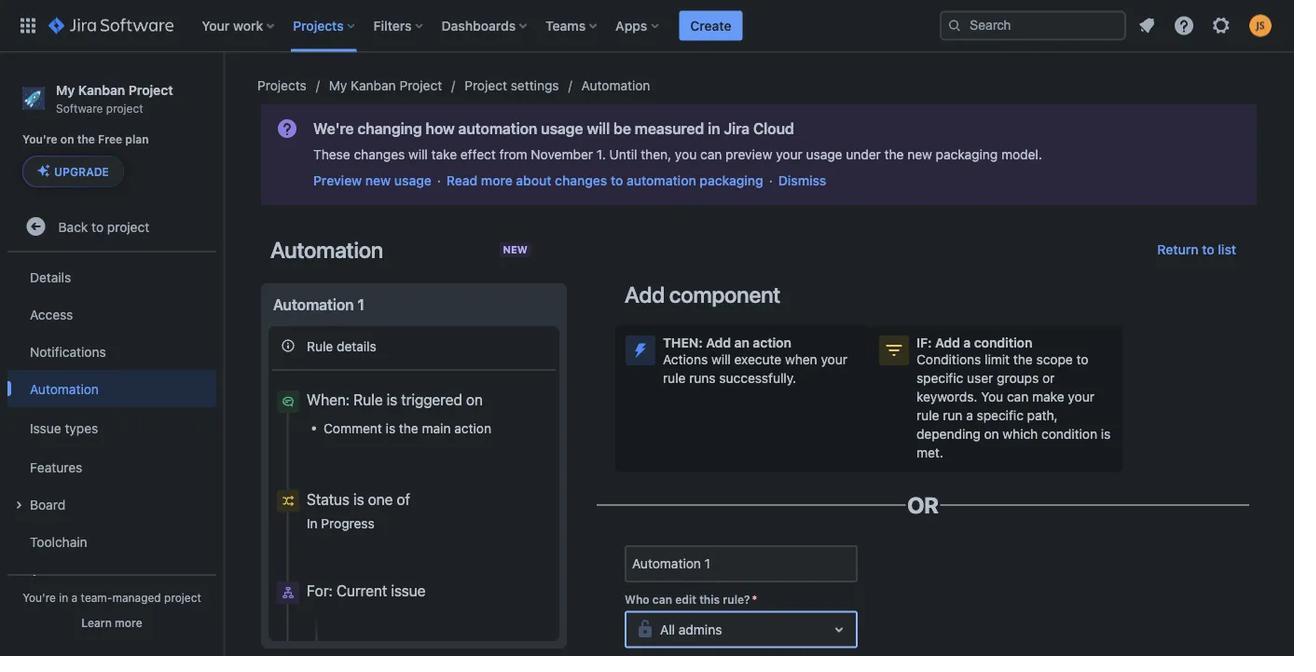 Task type: describe. For each thing, give the bounding box(es) containing it.
make
[[1032, 389, 1064, 405]]

create button
[[679, 11, 743, 41]]

0 vertical spatial on
[[60, 133, 74, 146]]

on inside if: add a condition conditions limit the scope to specific user groups or keywords. you can make your rule run a specific path, depending on which condition is met.
[[984, 427, 999, 442]]

project for my kanban project software project
[[128, 82, 173, 97]]

back
[[58, 219, 88, 234]]

successfully.
[[719, 371, 796, 386]]

banner containing your work
[[0, 0, 1294, 52]]

the left free
[[77, 133, 95, 146]]

rule details button
[[272, 330, 556, 362]]

automation left 1
[[273, 296, 354, 314]]

in
[[307, 516, 318, 531]]

rule details
[[307, 338, 376, 354]]

will for usage
[[587, 120, 610, 138]]

my kanban project link
[[329, 75, 442, 97]]

will for actions
[[711, 352, 731, 367]]

model.
[[1001, 147, 1042, 162]]

this
[[699, 593, 720, 606]]

can inside if: add a condition conditions limit the scope to specific user groups or keywords. you can make your rule run a specific path, depending on which condition is met.
[[1007, 389, 1029, 405]]

which
[[1003, 427, 1038, 442]]

details link
[[7, 258, 216, 296]]

a for project
[[71, 591, 78, 604]]

learn more
[[81, 616, 142, 629]]

expand image for board
[[7, 494, 30, 517]]

keywords.
[[916, 389, 977, 405]]

1 vertical spatial specific
[[977, 408, 1024, 423]]

access link
[[7, 296, 216, 333]]

preview
[[313, 173, 362, 188]]

runs
[[689, 371, 716, 386]]

if:
[[916, 335, 932, 351]]

add component button
[[300, 617, 556, 649]]

or
[[907, 492, 939, 518]]

changing
[[357, 120, 422, 138]]

software
[[56, 101, 103, 114]]

can inside "we're changing how automation usage will be measured in jira cloud these changes will take effect from november 1. until then, you can preview your usage under the new packaging model."
[[700, 147, 722, 162]]

is down when: rule is triggered on
[[386, 420, 395, 436]]

comment is the main action
[[324, 420, 491, 436]]

1 vertical spatial a
[[966, 408, 973, 423]]

1 horizontal spatial add component
[[625, 282, 780, 308]]

triggered
[[401, 391, 462, 409]]

my for my kanban project
[[329, 78, 347, 93]]

0 horizontal spatial specific
[[916, 371, 963, 386]]

teams button
[[540, 11, 604, 41]]

packaging inside "we're changing how automation usage will be measured in jira cloud these changes will take effect from november 1. until then, you can preview your usage under the new packaging model."
[[936, 147, 998, 162]]

to right back
[[91, 219, 104, 234]]

1.
[[597, 147, 606, 162]]

component inside button
[[362, 625, 430, 641]]

managed
[[112, 591, 161, 604]]

jira
[[724, 120, 750, 138]]

project inside the my kanban project software project
[[106, 101, 143, 114]]

apps button
[[7, 561, 216, 598]]

return
[[1157, 242, 1199, 257]]

teams
[[546, 18, 586, 33]]

your work button
[[196, 11, 282, 41]]

my for my kanban project software project
[[56, 82, 75, 97]]

rule inside then: add an action actions will execute when your rule runs successfully.
[[663, 371, 686, 386]]

is inside if: add a condition conditions limit the scope to specific user groups or keywords. you can make your rule run a specific path, depending on which condition is met.
[[1101, 427, 1111, 442]]

automation inside "we're changing how automation usage will be measured in jira cloud these changes will take effect from november 1. until then, you can preview your usage under the new packaging model."
[[458, 120, 537, 138]]

appswitcher icon image
[[17, 14, 39, 37]]

2 · from the left
[[769, 173, 773, 188]]

depending
[[916, 427, 981, 442]]

access
[[30, 307, 73, 322]]

apps button
[[610, 11, 666, 41]]

notifications link
[[7, 333, 216, 370]]

from
[[499, 147, 527, 162]]

1 vertical spatial condition
[[1041, 427, 1097, 442]]

you're on the free plan
[[22, 133, 149, 146]]

in inside "we're changing how automation usage will be measured in jira cloud these changes will take effect from november 1. until then, you can preview your usage under the new packaging model."
[[708, 120, 720, 138]]

dismiss
[[778, 173, 826, 188]]

user
[[967, 371, 993, 386]]

issue types
[[30, 420, 98, 436]]

primary element
[[11, 0, 940, 52]]

toolchain link
[[7, 523, 216, 561]]

issue
[[30, 420, 61, 436]]

learn more button
[[81, 615, 142, 630]]

project settings link
[[464, 75, 559, 97]]

dashboards
[[442, 18, 516, 33]]

you're in a team-managed project
[[22, 591, 201, 604]]

0 vertical spatial more
[[481, 173, 513, 188]]

new inside "we're changing how automation usage will be measured in jira cloud these changes will take effect from november 1. until then, you can preview your usage under the new packaging model."
[[907, 147, 932, 162]]

the inside if: add a condition conditions limit the scope to specific user groups or keywords. you can make your rule run a specific path, depending on which condition is met.
[[1013, 352, 1033, 367]]

cloud
[[753, 120, 794, 138]]

status
[[307, 490, 350, 508]]

to inside button
[[1202, 242, 1214, 257]]

groups
[[997, 371, 1039, 386]]

action inside then: add an action actions will execute when your rule runs successfully.
[[753, 335, 791, 351]]

apps inside dropdown button
[[615, 18, 647, 33]]

met.
[[916, 445, 943, 461]]

sidebar navigation image
[[203, 75, 244, 112]]

rule?
[[723, 593, 750, 606]]

limit
[[985, 352, 1010, 367]]

under
[[846, 147, 881, 162]]

comment
[[324, 420, 382, 436]]

upgrade button
[[23, 157, 123, 187]]

team-
[[81, 591, 112, 604]]

to down until
[[611, 173, 623, 188]]

main
[[422, 420, 451, 436]]

toolchain
[[30, 534, 87, 549]]

a for limit
[[963, 335, 971, 351]]

your work
[[202, 18, 263, 33]]

filters button
[[368, 11, 430, 41]]

return to list button
[[1146, 235, 1247, 265]]

take
[[431, 147, 457, 162]]

new
[[503, 243, 528, 255]]

settings
[[511, 78, 559, 93]]

how
[[426, 120, 455, 138]]

projects link
[[257, 75, 307, 97]]

we're
[[313, 120, 354, 138]]

group containing details
[[7, 253, 216, 603]]

list
[[1218, 242, 1236, 257]]

2 vertical spatial project
[[164, 591, 201, 604]]

you're for you're in a team-managed project
[[22, 591, 56, 604]]

features link
[[7, 449, 216, 486]]

0 horizontal spatial packaging
[[700, 173, 763, 188]]

*
[[752, 593, 757, 606]]

path,
[[1027, 408, 1058, 423]]

project for my kanban project
[[399, 78, 442, 93]]

one
[[368, 490, 393, 508]]

you
[[981, 389, 1003, 405]]

when
[[785, 352, 817, 367]]

run
[[943, 408, 963, 423]]

0 horizontal spatial usage
[[394, 173, 431, 188]]

issue types link
[[7, 408, 216, 449]]

1 vertical spatial rule
[[354, 391, 383, 409]]

add up the "then:"
[[625, 282, 665, 308]]

your profile and settings image
[[1249, 14, 1272, 37]]

add inside then: add an action actions will execute when your rule runs successfully.
[[706, 335, 731, 351]]

who
[[625, 593, 649, 606]]

projects for projects link
[[257, 78, 307, 93]]

for: current issue button
[[272, 577, 556, 613]]

all
[[660, 622, 675, 637]]

dashboards button
[[436, 11, 534, 41]]



Task type: locate. For each thing, give the bounding box(es) containing it.
expand image inside apps button
[[7, 569, 30, 591]]

expand image for apps
[[7, 569, 30, 591]]

when:
[[307, 391, 350, 409]]

1 vertical spatial usage
[[806, 147, 842, 162]]

more down from at top
[[481, 173, 513, 188]]

group
[[7, 253, 216, 603]]

automation up automation 1
[[270, 237, 383, 263]]

preview
[[725, 147, 772, 162]]

2 vertical spatial will
[[711, 352, 731, 367]]

preview new usage · read more about changes to automation packaging · dismiss
[[313, 173, 826, 188]]

1 horizontal spatial automation
[[627, 173, 696, 188]]

add component
[[625, 282, 780, 308], [335, 625, 430, 641]]

notifications image
[[1136, 14, 1158, 37]]

projects
[[293, 18, 344, 33], [257, 78, 307, 93]]

changes
[[354, 147, 405, 162], [555, 173, 607, 188]]

a
[[963, 335, 971, 351], [966, 408, 973, 423], [71, 591, 78, 604]]

1 horizontal spatial project
[[399, 78, 442, 93]]

details
[[30, 269, 71, 285]]

2 vertical spatial on
[[984, 427, 999, 442]]

my kanban project software project
[[56, 82, 173, 114]]

the left main
[[399, 420, 418, 436]]

0 vertical spatial expand image
[[7, 494, 30, 517]]

kanban up software
[[78, 82, 125, 97]]

2 vertical spatial can
[[652, 593, 672, 606]]

rule inside button
[[307, 338, 333, 354]]

add inside button
[[335, 625, 359, 641]]

in left team-
[[59, 591, 68, 604]]

action up execute
[[753, 335, 791, 351]]

kanban up changing
[[351, 78, 396, 93]]

status is one of in progress
[[307, 490, 410, 531]]

add component up the "then:"
[[625, 282, 780, 308]]

0 vertical spatial changes
[[354, 147, 405, 162]]

1 horizontal spatial changes
[[555, 173, 607, 188]]

rule up the comment on the bottom
[[354, 391, 383, 409]]

rule
[[663, 371, 686, 386], [916, 408, 939, 423]]

automation
[[458, 120, 537, 138], [627, 173, 696, 188]]

1 vertical spatial new
[[365, 173, 391, 188]]

0 horizontal spatial ·
[[437, 173, 441, 188]]

project up plan
[[106, 101, 143, 114]]

my kanban project
[[329, 78, 442, 93]]

more inside button
[[115, 616, 142, 629]]

1 horizontal spatial specific
[[977, 408, 1024, 423]]

1 horizontal spatial automation link
[[581, 75, 650, 97]]

if: add a condition conditions limit the scope to specific user groups or keywords. you can make your rule run a specific path, depending on which condition is met.
[[916, 335, 1111, 461]]

0 horizontal spatial more
[[115, 616, 142, 629]]

your right when
[[821, 352, 847, 367]]

2 you're from the top
[[22, 591, 56, 604]]

my inside the my kanban project software project
[[56, 82, 75, 97]]

1 vertical spatial projects
[[257, 78, 307, 93]]

conditions
[[916, 352, 981, 367]]

0 vertical spatial a
[[963, 335, 971, 351]]

0 vertical spatial project
[[106, 101, 143, 114]]

0 horizontal spatial condition
[[974, 335, 1032, 351]]

more
[[481, 173, 513, 188], [115, 616, 142, 629]]

november
[[531, 147, 593, 162]]

a right run
[[966, 408, 973, 423]]

1 horizontal spatial ·
[[769, 173, 773, 188]]

project up how
[[399, 78, 442, 93]]

0 horizontal spatial rule
[[307, 338, 333, 354]]

1 horizontal spatial will
[[587, 120, 610, 138]]

1 horizontal spatial apps
[[615, 18, 647, 33]]

0 vertical spatial rule
[[307, 338, 333, 354]]

1 vertical spatial will
[[408, 147, 428, 162]]

specific down you
[[977, 408, 1024, 423]]

specific up keywords.
[[916, 371, 963, 386]]

2 vertical spatial your
[[1068, 389, 1094, 405]]

can down groups
[[1007, 389, 1029, 405]]

projects inside popup button
[[293, 18, 344, 33]]

condition down path,
[[1041, 427, 1097, 442]]

1 horizontal spatial condition
[[1041, 427, 1097, 442]]

changes down the november
[[555, 173, 607, 188]]

then:
[[663, 335, 703, 351]]

1 expand image from the top
[[7, 494, 30, 517]]

usage up dismiss
[[806, 147, 842, 162]]

1 vertical spatial changes
[[555, 173, 607, 188]]

all admins
[[660, 622, 722, 637]]

kanban for my kanban project
[[351, 78, 396, 93]]

project
[[399, 78, 442, 93], [464, 78, 507, 93], [128, 82, 173, 97]]

jira software image
[[48, 14, 174, 37], [48, 14, 174, 37]]

1 vertical spatial in
[[59, 591, 68, 604]]

0 horizontal spatial your
[[776, 147, 802, 162]]

0 horizontal spatial changes
[[354, 147, 405, 162]]

1 horizontal spatial more
[[481, 173, 513, 188]]

a up conditions
[[963, 335, 971, 351]]

apps down toolchain
[[30, 571, 61, 587]]

changes inside "we're changing how automation usage will be measured in jira cloud these changes will take effect from november 1. until then, you can preview your usage under the new packaging model."
[[354, 147, 405, 162]]

new right under
[[907, 147, 932, 162]]

0 horizontal spatial in
[[59, 591, 68, 604]]

you
[[675, 147, 697, 162]]

0 horizontal spatial can
[[652, 593, 672, 606]]

features
[[30, 459, 82, 475]]

0 vertical spatial can
[[700, 147, 722, 162]]

details
[[337, 338, 376, 354]]

more down managed
[[115, 616, 142, 629]]

search image
[[947, 18, 962, 33]]

project up plan
[[128, 82, 173, 97]]

until
[[609, 147, 637, 162]]

your inside then: add an action actions will execute when your rule runs successfully.
[[821, 352, 847, 367]]

on up upgrade button
[[60, 133, 74, 146]]

read
[[446, 173, 478, 188]]

is inside status is one of in progress
[[353, 490, 364, 508]]

0 vertical spatial add component
[[625, 282, 780, 308]]

· left read
[[437, 173, 441, 188]]

banner
[[0, 0, 1294, 52]]

0 vertical spatial action
[[753, 335, 791, 351]]

changes up preview new usage button
[[354, 147, 405, 162]]

in left jira
[[708, 120, 720, 138]]

add component inside button
[[335, 625, 430, 641]]

1 vertical spatial automation
[[627, 173, 696, 188]]

0 vertical spatial automation
[[458, 120, 537, 138]]

0 horizontal spatial kanban
[[78, 82, 125, 97]]

1 horizontal spatial component
[[669, 282, 780, 308]]

a left team-
[[71, 591, 78, 604]]

packaging left model.
[[936, 147, 998, 162]]

filters
[[374, 18, 412, 33]]

expand image inside board button
[[7, 494, 30, 517]]

0 vertical spatial packaging
[[936, 147, 998, 162]]

0 horizontal spatial my
[[56, 82, 75, 97]]

add up conditions
[[935, 335, 960, 351]]

projects for projects popup button
[[293, 18, 344, 33]]

0 vertical spatial in
[[708, 120, 720, 138]]

0 horizontal spatial rule
[[663, 371, 686, 386]]

rule left "details"
[[307, 338, 333, 354]]

0 horizontal spatial action
[[454, 420, 491, 436]]

the inside "we're changing how automation usage will be measured in jira cloud these changes will take effect from november 1. until then, you can preview your usage under the new packaging model."
[[884, 147, 904, 162]]

1 horizontal spatial your
[[821, 352, 847, 367]]

add left an on the bottom right of page
[[706, 335, 731, 351]]

will left be
[[587, 120, 610, 138]]

Search field
[[940, 11, 1126, 41]]

for: current issue
[[307, 582, 425, 600]]

can left the edit
[[652, 593, 672, 606]]

2 horizontal spatial project
[[464, 78, 507, 93]]

1 vertical spatial apps
[[30, 571, 61, 587]]

· left dismiss
[[769, 173, 773, 188]]

types
[[65, 420, 98, 436]]

execute
[[734, 352, 782, 367]]

when: rule is triggered on
[[307, 391, 483, 409]]

action right main
[[454, 420, 491, 436]]

an
[[734, 335, 749, 351]]

projects right work
[[293, 18, 344, 33]]

0 horizontal spatial on
[[60, 133, 74, 146]]

1 you're from the top
[[22, 133, 57, 146]]

rule left run
[[916, 408, 939, 423]]

these
[[313, 147, 350, 162]]

about
[[516, 173, 551, 188]]

can right you
[[700, 147, 722, 162]]

component down for: current issue button
[[362, 625, 430, 641]]

1 horizontal spatial rule
[[916, 408, 939, 423]]

0 horizontal spatial automation link
[[7, 370, 216, 408]]

to left list
[[1202, 242, 1214, 257]]

apps right teams popup button
[[615, 18, 647, 33]]

read more about changes to automation packaging button
[[446, 172, 763, 190]]

1 vertical spatial on
[[466, 391, 483, 409]]

upgrade
[[54, 165, 109, 178]]

will left take
[[408, 147, 428, 162]]

packaging down preview
[[700, 173, 763, 188]]

issue
[[391, 582, 425, 600]]

automation link
[[581, 75, 650, 97], [7, 370, 216, 408]]

current
[[336, 582, 387, 600]]

in
[[708, 120, 720, 138], [59, 591, 68, 604]]

your inside if: add a condition conditions limit the scope to specific user groups or keywords. you can make your rule run a specific path, depending on which condition is met.
[[1068, 389, 1094, 405]]

automation up be
[[581, 78, 650, 93]]

1 vertical spatial action
[[454, 420, 491, 436]]

kanban inside the my kanban project software project
[[78, 82, 125, 97]]

0 horizontal spatial new
[[365, 173, 391, 188]]

expand image down toolchain
[[7, 569, 30, 591]]

1 vertical spatial component
[[362, 625, 430, 641]]

2 vertical spatial usage
[[394, 173, 431, 188]]

0 vertical spatial specific
[[916, 371, 963, 386]]

0 vertical spatial component
[[669, 282, 780, 308]]

condition up the limit
[[974, 335, 1032, 351]]

help image
[[1173, 14, 1195, 37]]

1 vertical spatial more
[[115, 616, 142, 629]]

you're left team-
[[22, 591, 56, 604]]

automation link up types
[[7, 370, 216, 408]]

1 vertical spatial project
[[107, 219, 149, 234]]

my up the we're
[[329, 78, 347, 93]]

add inside if: add a condition conditions limit the scope to specific user groups or keywords. you can make your rule run a specific path, depending on which condition is met.
[[935, 335, 960, 351]]

the up groups
[[1013, 352, 1033, 367]]

2 expand image from the top
[[7, 569, 30, 591]]

your up dismiss
[[776, 147, 802, 162]]

condition
[[974, 335, 1032, 351], [1041, 427, 1097, 442]]

1 vertical spatial add component
[[335, 625, 430, 641]]

on right triggered
[[466, 391, 483, 409]]

2 horizontal spatial can
[[1007, 389, 1029, 405]]

scope
[[1036, 352, 1073, 367]]

settings image
[[1210, 14, 1233, 37]]

measured
[[635, 120, 704, 138]]

is up "comment is the main action"
[[387, 391, 397, 409]]

0 horizontal spatial component
[[362, 625, 430, 641]]

1 horizontal spatial on
[[466, 391, 483, 409]]

2 horizontal spatial will
[[711, 352, 731, 367]]

your right the 'make'
[[1068, 389, 1094, 405]]

0 horizontal spatial project
[[128, 82, 173, 97]]

your
[[776, 147, 802, 162], [821, 352, 847, 367], [1068, 389, 1094, 405]]

on left which
[[984, 427, 999, 442]]

automation inside group
[[30, 381, 99, 397]]

your
[[202, 18, 230, 33]]

you're
[[22, 133, 57, 146], [22, 591, 56, 604]]

the right under
[[884, 147, 904, 162]]

actions
[[663, 352, 708, 367]]

0 vertical spatial you're
[[22, 133, 57, 146]]

who can edit this rule? *
[[625, 593, 757, 606]]

project up the details link
[[107, 219, 149, 234]]

rule
[[307, 338, 333, 354], [354, 391, 383, 409]]

expand image
[[7, 494, 30, 517], [7, 569, 30, 591]]

0 vertical spatial your
[[776, 147, 802, 162]]

usage down take
[[394, 173, 431, 188]]

project left settings at the top left
[[464, 78, 507, 93]]

free
[[98, 133, 122, 146]]

plan
[[125, 133, 149, 146]]

to inside if: add a condition conditions limit the scope to specific user groups or keywords. you can make your rule run a specific path, depending on which condition is met.
[[1076, 352, 1088, 367]]

add
[[625, 282, 665, 308], [706, 335, 731, 351], [935, 335, 960, 351], [335, 625, 359, 641]]

to right scope
[[1076, 352, 1088, 367]]

1 horizontal spatial in
[[708, 120, 720, 138]]

will up runs
[[711, 352, 731, 367]]

0 vertical spatial rule
[[663, 371, 686, 386]]

edit
[[675, 593, 696, 606]]

1 vertical spatial you're
[[22, 591, 56, 604]]

1 horizontal spatial usage
[[541, 120, 583, 138]]

0 vertical spatial usage
[[541, 120, 583, 138]]

1 vertical spatial your
[[821, 352, 847, 367]]

2 horizontal spatial your
[[1068, 389, 1094, 405]]

rule down actions
[[663, 371, 686, 386]]

automation link for notifications
[[7, 370, 216, 408]]

Name your automation... field
[[627, 547, 856, 581]]

learn
[[81, 616, 112, 629]]

2 horizontal spatial usage
[[806, 147, 842, 162]]

kanban for my kanban project software project
[[78, 82, 125, 97]]

notifications
[[30, 344, 106, 359]]

projects right sidebar navigation image
[[257, 78, 307, 93]]

1 horizontal spatial packaging
[[936, 147, 998, 162]]

0 vertical spatial new
[[907, 147, 932, 162]]

you're for you're on the free plan
[[22, 133, 57, 146]]

1 horizontal spatial rule
[[354, 391, 383, 409]]

project right managed
[[164, 591, 201, 604]]

my up software
[[56, 82, 75, 97]]

1 vertical spatial expand image
[[7, 569, 30, 591]]

1 horizontal spatial new
[[907, 147, 932, 162]]

0 horizontal spatial will
[[408, 147, 428, 162]]

project
[[106, 101, 143, 114], [107, 219, 149, 234], [164, 591, 201, 604]]

automation down notifications
[[30, 381, 99, 397]]

0 vertical spatial automation link
[[581, 75, 650, 97]]

automation link for project settings
[[581, 75, 650, 97]]

is right which
[[1101, 427, 1111, 442]]

0 vertical spatial apps
[[615, 18, 647, 33]]

automation up from at top
[[458, 120, 537, 138]]

new right "preview"
[[365, 173, 391, 188]]

component up an on the bottom right of page
[[669, 282, 780, 308]]

0 vertical spatial will
[[587, 120, 610, 138]]

project inside the my kanban project software project
[[128, 82, 173, 97]]

you're up upgrade button
[[22, 133, 57, 146]]

expand image down the features at the bottom left of page
[[7, 494, 30, 517]]

1 vertical spatial automation link
[[7, 370, 216, 408]]

automation link up be
[[581, 75, 650, 97]]

then,
[[641, 147, 671, 162]]

0 vertical spatial projects
[[293, 18, 344, 33]]

1 horizontal spatial my
[[329, 78, 347, 93]]

2 horizontal spatial on
[[984, 427, 999, 442]]

dismiss button
[[778, 172, 826, 190]]

usage up the november
[[541, 120, 583, 138]]

effect
[[460, 147, 496, 162]]

open image
[[828, 619, 850, 641]]

1 horizontal spatial action
[[753, 335, 791, 351]]

will inside then: add an action actions will execute when your rule runs successfully.
[[711, 352, 731, 367]]

1 · from the left
[[437, 173, 441, 188]]

add down current
[[335, 625, 359, 641]]

for:
[[307, 582, 333, 600]]

apps inside button
[[30, 571, 61, 587]]

of
[[397, 490, 410, 508]]

all admins image
[[634, 618, 656, 640]]

is left one
[[353, 490, 364, 508]]

2 vertical spatial a
[[71, 591, 78, 604]]

specific
[[916, 371, 963, 386], [977, 408, 1024, 423]]

add component down for: current issue
[[335, 625, 430, 641]]

rule inside if: add a condition conditions limit the scope to specific user groups or keywords. you can make your rule run a specific path, depending on which condition is met.
[[916, 408, 939, 423]]

your inside "we're changing how automation usage will be measured in jira cloud these changes will take effect from november 1. until then, you can preview your usage under the new packaging model."
[[776, 147, 802, 162]]

we're changing how automation usage will be measured in jira cloud these changes will take effect from november 1. until then, you can preview your usage under the new packaging model.
[[313, 120, 1042, 162]]

automation down then, at top
[[627, 173, 696, 188]]

0 horizontal spatial apps
[[30, 571, 61, 587]]

back to project
[[58, 219, 149, 234]]

0 vertical spatial condition
[[974, 335, 1032, 351]]



Task type: vqa. For each thing, say whether or not it's contained in the screenshot.
the projects popup button
yes



